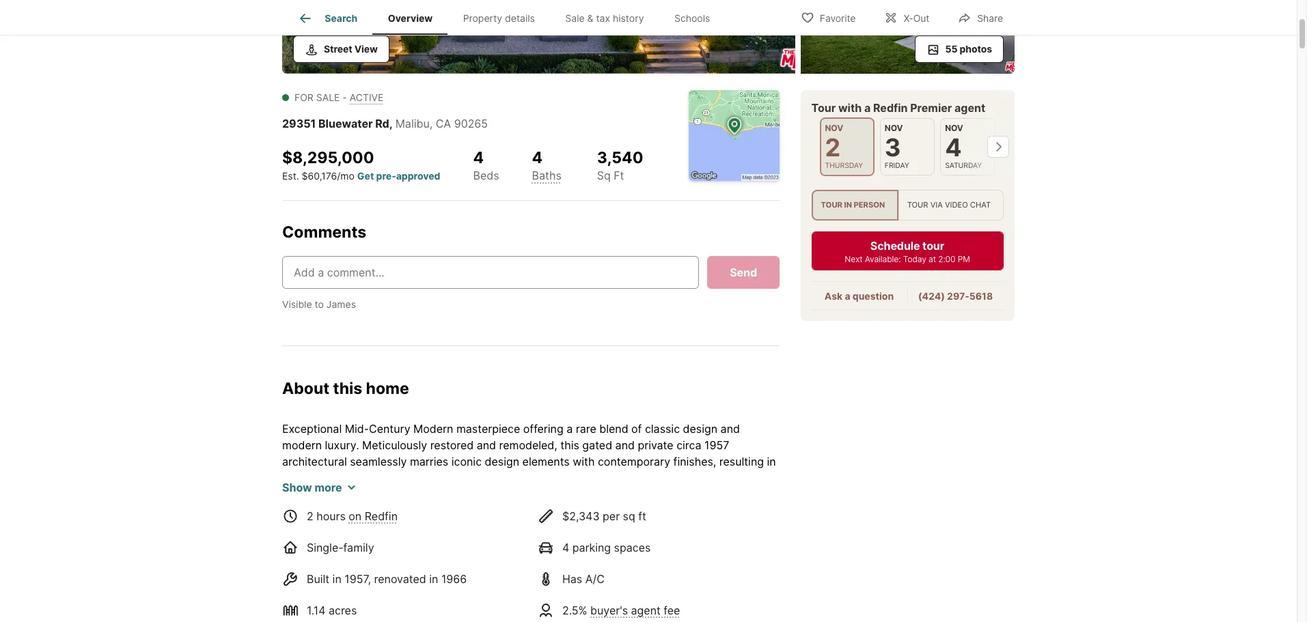 Task type: describe. For each thing, give the bounding box(es) containing it.
acres
[[329, 604, 357, 618]]

2 inside nov 2 thursday
[[826, 132, 841, 162]]

1 horizontal spatial design
[[683, 422, 718, 436]]

297-
[[948, 290, 970, 302]]

timeless
[[409, 472, 452, 485]]

Add a comment... text field
[[294, 265, 688, 281]]

1.14 acres
[[307, 604, 357, 618]]

hours
[[317, 510, 346, 523]]

spacious
[[588, 586, 635, 600]]

vegetable
[[722, 570, 773, 584]]

gym/pilates
[[543, 537, 604, 551]]

exceptional mid-century modern masterpiece offering a rare blend of classic design and modern luxury. meticulously restored and remodeled, this gated and private circa 1957 architectural seamlessly marries iconic design elements with contemporary finishes, resulting in a residence that exudes timeless sophistication. open-concept floorplan with effortless flow and expansive walls of glass lead to inspired canyon views over an acre of meticulously landscaped grounds. primary suite sanctuary with fireplace and refined ensuite bath. gourmet kitchen with custom cabinetry and top-of-the-line appliances. sun-dappled dining room aerie. private guest house bedroom retreat. sun-soaked gym/pilates studio with panoramic views transforms a workout into an elevated experience. beautiful sparkling pool and spa with underground vault cover. outdoor cold plunge and shower. magical organic herb and vegetable garden set beneath the canopy of an epic eucalyptus tree. spacious decking with outdoor fireplace and bbq for entertaining, dining al fresco, or hanging out under the stars. vast green lawn for play. sonos sound system. a rare, serene oasis with unparalleled ameniti
[[282, 422, 776, 623]]

0 vertical spatial the
[[387, 586, 404, 600]]

expansive
[[305, 488, 357, 502]]

with up nov 2 thursday
[[839, 101, 863, 115]]

into
[[395, 554, 415, 567]]

0 horizontal spatial this
[[333, 379, 362, 399]]

more
[[315, 481, 342, 495]]

0 horizontal spatial for
[[309, 619, 324, 623]]

0 vertical spatial dining
[[676, 521, 707, 534]]

vast
[[712, 603, 735, 616]]

magical
[[588, 570, 628, 584]]

family
[[344, 541, 374, 555]]

at
[[929, 254, 937, 264]]

panoramic
[[667, 537, 721, 551]]

of down outdoor
[[447, 586, 458, 600]]

in left 1966
[[429, 573, 438, 586]]

tour via video chat
[[908, 200, 992, 210]]

details
[[505, 12, 535, 24]]

1 vertical spatial sun-
[[478, 537, 503, 551]]

al
[[499, 603, 507, 616]]

tree.
[[561, 586, 585, 600]]

tour for tour with a redfin premier agent
[[812, 101, 837, 115]]

single-family
[[307, 541, 374, 555]]

out
[[914, 12, 930, 24]]

and up herb
[[668, 554, 687, 567]]

0 horizontal spatial dining
[[464, 603, 495, 616]]

x-out
[[904, 12, 930, 24]]

share
[[978, 12, 1004, 24]]

for
[[295, 91, 314, 103]]

circa
[[677, 439, 702, 452]]

0 vertical spatial for
[[378, 603, 392, 616]]

in right built
[[333, 573, 342, 586]]

55
[[946, 43, 958, 54]]

4 inside nov 4 saturday
[[946, 132, 963, 162]]

1 vertical spatial views
[[724, 537, 754, 551]]

sq
[[623, 510, 636, 523]]

room
[[710, 521, 737, 534]]

0 horizontal spatial views
[[555, 488, 585, 502]]

favorite button
[[789, 3, 868, 31]]

4 for 4 beds
[[473, 148, 484, 167]]

baths
[[532, 169, 562, 183]]

to inside exceptional mid-century modern masterpiece offering a rare blend of classic design and modern luxury. meticulously restored and remodeled, this gated and private circa 1957 architectural seamlessly marries iconic design elements with contemporary finishes, resulting in a residence that exudes timeless sophistication. open-concept floorplan with effortless flow and expansive walls of glass lead to inspired canyon views over an acre of meticulously landscaped grounds. primary suite sanctuary with fireplace and refined ensuite bath. gourmet kitchen with custom cabinetry and top-of-the-line appliances. sun-dappled dining room aerie. private guest house bedroom retreat. sun-soaked gym/pilates studio with panoramic views transforms a workout into an elevated experience. beautiful sparkling pool and spa with underground vault cover. outdoor cold plunge and shower. magical organic herb and vegetable garden set beneath the canopy of an epic eucalyptus tree. spacious decking with outdoor fireplace and bbq for entertaining, dining al fresco, or hanging out under the stars. vast green lawn for play. sonos sound system. a rare, serene oasis with unparalleled ameniti
[[457, 488, 468, 502]]

active
[[350, 91, 384, 103]]

lawn
[[282, 619, 306, 623]]

buyer's agent fee link
[[591, 604, 680, 618]]

with up line
[[519, 504, 541, 518]]

schools tab
[[659, 2, 726, 35]]

view
[[355, 43, 378, 54]]

show more
[[282, 481, 342, 495]]

oasis
[[543, 619, 569, 623]]

redfin for on
[[365, 510, 398, 523]]

hanging
[[563, 603, 604, 616]]

stars.
[[680, 603, 709, 616]]

plunge
[[485, 570, 520, 584]]

1 horizontal spatial sun-
[[606, 521, 630, 534]]

tax
[[596, 12, 610, 24]]

retreat.
[[438, 537, 475, 551]]

thursday
[[826, 161, 864, 170]]

1.14
[[307, 604, 326, 618]]

glass
[[402, 488, 429, 502]]

saturday
[[946, 161, 983, 170]]

nov for 2
[[826, 123, 844, 133]]

iconic
[[452, 455, 482, 469]]

mid-
[[345, 422, 369, 436]]

2 horizontal spatial an
[[614, 488, 626, 502]]

tour for tour in person
[[822, 200, 843, 210]]

favorite
[[820, 12, 856, 24]]

top-
[[464, 521, 486, 534]]

private
[[638, 439, 674, 452]]

street
[[324, 43, 352, 54]]

29351 bluewater rd , malibu , ca 90265
[[282, 117, 488, 130]]

overview tab
[[373, 2, 448, 35]]

experience.
[[481, 554, 541, 567]]

tour for tour via video chat
[[908, 200, 929, 210]]

in left person
[[845, 200, 853, 210]]

ask
[[825, 290, 843, 302]]

blend
[[600, 422, 629, 436]]

spaces
[[614, 541, 651, 555]]

resulting
[[720, 455, 764, 469]]

-
[[343, 91, 347, 103]]

gourmet
[[724, 504, 769, 518]]

this inside exceptional mid-century modern masterpiece offering a rare blend of classic design and modern luxury. meticulously restored and remodeled, this gated and private circa 1957 architectural seamlessly marries iconic design elements with contemporary finishes, resulting in a residence that exudes timeless sophistication. open-concept floorplan with effortless flow and expansive walls of glass lead to inspired canyon views over an acre of meticulously landscaped grounds. primary suite sanctuary with fireplace and refined ensuite bath. gourmet kitchen with custom cabinetry and top-of-the-line appliances. sun-dappled dining room aerie. private guest house bedroom retreat. sun-soaked gym/pilates studio with panoramic views transforms a workout into an elevated experience. beautiful sparkling pool and spa with underground vault cover. outdoor cold plunge and shower. magical organic herb and vegetable garden set beneath the canopy of an epic eucalyptus tree. spacious decking with outdoor fireplace and bbq for entertaining, dining al fresco, or hanging out under the stars. vast green lawn for play. sonos sound system. a rare, serene oasis with unparalleled ameniti
[[561, 439, 580, 452]]

pre-
[[376, 170, 396, 182]]

schedule
[[871, 239, 921, 253]]

bedroom
[[388, 537, 434, 551]]

4 baths
[[532, 148, 562, 183]]

kitchen
[[282, 521, 320, 534]]

with down hanging at the bottom left
[[572, 619, 594, 623]]

list box containing tour in person
[[812, 190, 1004, 221]]

ask a question
[[825, 290, 895, 302]]

/mo
[[337, 170, 355, 182]]

set
[[322, 586, 338, 600]]

1 vertical spatial design
[[485, 455, 520, 469]]

tab list containing search
[[282, 0, 737, 35]]

approved
[[396, 170, 441, 182]]

2.5% buyer's agent fee
[[563, 604, 680, 618]]

4 for 4 baths
[[532, 148, 543, 167]]

inspired
[[471, 488, 512, 502]]

1 horizontal spatial fireplace
[[544, 504, 588, 518]]

4 beds
[[473, 148, 499, 183]]

nov for 3
[[886, 123, 904, 133]]

search
[[325, 12, 358, 24]]

with up stars.
[[682, 586, 704, 600]]

active link
[[350, 91, 384, 103]]

photos
[[960, 43, 993, 54]]

on redfin link
[[349, 510, 398, 523]]

masterpiece
[[457, 422, 520, 436]]

tour in person
[[822, 200, 886, 210]]

x-
[[904, 12, 914, 24]]

beds
[[473, 169, 499, 183]]

offering
[[524, 422, 564, 436]]

century
[[369, 422, 411, 436]]

open-
[[534, 472, 566, 485]]

beneath
[[341, 586, 383, 600]]

studio
[[607, 537, 639, 551]]

architectural
[[282, 455, 347, 469]]



Task type: locate. For each thing, give the bounding box(es) containing it.
1 vertical spatial to
[[457, 488, 468, 502]]

dining up panoramic
[[676, 521, 707, 534]]

tour left "via"
[[908, 200, 929, 210]]

sale & tax history tab
[[550, 2, 659, 35]]

nov 3 friday
[[886, 123, 910, 170]]

2 left 3
[[826, 132, 841, 162]]

4 up baths link
[[532, 148, 543, 167]]

with up guest
[[323, 521, 345, 534]]

and up contemporary
[[616, 439, 635, 452]]

for up sonos
[[378, 603, 392, 616]]

1 horizontal spatial 29351 bluewater rd, malibu, ca 90265 image
[[801, 0, 1015, 73]]

beautiful
[[544, 554, 590, 567]]

4 parking spaces
[[563, 541, 651, 555]]

agent up unparalleled
[[631, 604, 661, 618]]

lead
[[432, 488, 454, 502]]

and up landscaped
[[282, 488, 302, 502]]

decking
[[638, 586, 679, 600]]

ft
[[639, 510, 647, 523]]

1957
[[705, 439, 730, 452]]

tour up nov 2 thursday
[[812, 101, 837, 115]]

contemporary
[[598, 455, 671, 469]]

effortless
[[685, 472, 735, 485]]

get pre-approved link
[[357, 170, 441, 182]]

tour left person
[[822, 200, 843, 210]]

in right resulting
[[767, 455, 776, 469]]

0 horizontal spatial fireplace
[[282, 603, 327, 616]]

out
[[607, 603, 624, 616]]

2 left hours
[[307, 510, 314, 523]]

0 horizontal spatial to
[[315, 299, 324, 310]]

0 horizontal spatial design
[[485, 455, 520, 469]]

a/c
[[586, 573, 605, 586]]

0 vertical spatial this
[[333, 379, 362, 399]]

redfin for a
[[874, 101, 909, 115]]

0 horizontal spatial an
[[418, 554, 431, 567]]

with down 'finishes,'
[[660, 472, 682, 485]]

has
[[563, 573, 583, 586]]

green
[[738, 603, 767, 616]]

and down spa
[[700, 570, 719, 584]]

None button
[[820, 117, 875, 176], [881, 118, 936, 176], [941, 118, 996, 176], [820, 117, 875, 176], [881, 118, 936, 176], [941, 118, 996, 176]]

sun- up studio
[[606, 521, 630, 534]]

0 vertical spatial views
[[555, 488, 585, 502]]

map entry image
[[689, 90, 780, 181]]

1 vertical spatial the
[[660, 603, 677, 616]]

play.
[[327, 619, 351, 623]]

nov inside nov 4 saturday
[[946, 123, 964, 133]]

list box
[[812, 190, 1004, 221]]

0 vertical spatial design
[[683, 422, 718, 436]]

nov
[[826, 123, 844, 133], [886, 123, 904, 133], [946, 123, 964, 133]]

classic
[[645, 422, 680, 436]]

sun- down of-
[[478, 537, 503, 551]]

nov down tour with a redfin premier agent
[[886, 123, 904, 133]]

0 horizontal spatial nov
[[826, 123, 844, 133]]

0 horizontal spatial sun-
[[478, 537, 503, 551]]

property
[[463, 12, 503, 24]]

29351
[[282, 117, 316, 130]]

1 vertical spatial 2
[[307, 510, 314, 523]]

2 horizontal spatial nov
[[946, 123, 964, 133]]

sophistication.
[[455, 472, 530, 485]]

with up the pool
[[642, 537, 664, 551]]

4 down appliances.
[[563, 541, 570, 555]]

an up refined
[[614, 488, 626, 502]]

about this home
[[282, 379, 409, 399]]

home
[[366, 379, 409, 399]]

and
[[721, 422, 740, 436], [477, 439, 496, 452], [616, 439, 635, 452], [282, 488, 302, 502], [592, 504, 611, 518], [441, 521, 461, 534], [668, 554, 687, 567], [523, 570, 542, 584], [700, 570, 719, 584], [330, 603, 349, 616]]

overview
[[388, 12, 433, 24]]

ask a question link
[[825, 290, 895, 302]]

for down 1.14
[[309, 619, 324, 623]]

tab list
[[282, 0, 737, 35]]

1957,
[[345, 573, 371, 586]]

29351 bluewater rd, malibu, ca 90265 image
[[282, 0, 796, 73], [801, 0, 1015, 73]]

90265
[[454, 117, 488, 130]]

marries
[[410, 455, 449, 469]]

agent right premier
[[955, 101, 986, 115]]

remodeled,
[[499, 439, 558, 452]]

1 vertical spatial dining
[[464, 603, 495, 616]]

2 nov from the left
[[886, 123, 904, 133]]

(424) 297-5618 link
[[919, 290, 994, 302]]

1 horizontal spatial ,
[[430, 117, 433, 130]]

rare
[[576, 422, 597, 436]]

this down rare
[[561, 439, 580, 452]]

0 horizontal spatial 29351 bluewater rd, malibu, ca 90265 image
[[282, 0, 796, 73]]

0 vertical spatial agent
[[955, 101, 986, 115]]

1 vertical spatial for
[[309, 619, 324, 623]]

single-
[[307, 541, 344, 555]]

tour with a redfin premier agent
[[812, 101, 986, 115]]

redfin up nov 3 friday on the right of the page
[[874, 101, 909, 115]]

in inside exceptional mid-century modern masterpiece offering a rare blend of classic design and modern luxury. meticulously restored and remodeled, this gated and private circa 1957 architectural seamlessly marries iconic design elements with contemporary finishes, resulting in a residence that exudes timeless sophistication. open-concept floorplan with effortless flow and expansive walls of glass lead to inspired canyon views over an acre of meticulously landscaped grounds. primary suite sanctuary with fireplace and refined ensuite bath. gourmet kitchen with custom cabinetry and top-of-the-line appliances. sun-dappled dining room aerie. private guest house bedroom retreat. sun-soaked gym/pilates studio with panoramic views transforms a workout into an elevated experience. beautiful sparkling pool and spa with underground vault cover. outdoor cold plunge and shower. magical organic herb and vegetable garden set beneath the canopy of an epic eucalyptus tree. spacious decking with outdoor fireplace and bbq for entertaining, dining al fresco, or hanging out under the stars. vast green lawn for play. sonos sound system. a rare, serene oasis with unparalleled ameniti
[[767, 455, 776, 469]]

1 vertical spatial fireplace
[[282, 603, 327, 616]]

that
[[345, 472, 366, 485]]

and down "masterpiece"
[[477, 439, 496, 452]]

an down cold
[[461, 586, 474, 600]]

shower.
[[545, 570, 585, 584]]

garden
[[282, 586, 319, 600]]

0 vertical spatial fireplace
[[544, 504, 588, 518]]

0 horizontal spatial ,
[[390, 117, 393, 130]]

and down suite
[[441, 521, 461, 534]]

0 vertical spatial 2
[[826, 132, 841, 162]]

1 horizontal spatial redfin
[[874, 101, 909, 115]]

1 , from the left
[[390, 117, 393, 130]]

property details
[[463, 12, 535, 24]]

suite
[[436, 504, 461, 518]]

fresco,
[[510, 603, 546, 616]]

1 vertical spatial an
[[418, 554, 431, 567]]

aerie.
[[740, 521, 768, 534]]

an right into at left
[[418, 554, 431, 567]]

fireplace up the lawn
[[282, 603, 327, 616]]

landscaped
[[282, 504, 342, 518]]

1 horizontal spatial 2
[[826, 132, 841, 162]]

has a/c
[[563, 573, 605, 586]]

nov inside nov 2 thursday
[[826, 123, 844, 133]]

dappled
[[630, 521, 672, 534]]

1 nov from the left
[[826, 123, 844, 133]]

pool
[[643, 554, 665, 567]]

and up 1957
[[721, 422, 740, 436]]

4 up beds
[[473, 148, 484, 167]]

1 horizontal spatial this
[[561, 439, 580, 452]]

1 vertical spatial redfin
[[365, 510, 398, 523]]

nov for 4
[[946, 123, 964, 133]]

1 horizontal spatial for
[[378, 603, 392, 616]]

sq
[[597, 169, 611, 183]]

and up play.
[[330, 603, 349, 616]]

2 vertical spatial an
[[461, 586, 474, 600]]

2 , from the left
[[430, 117, 433, 130]]

sale
[[316, 91, 340, 103]]

views down concept
[[555, 488, 585, 502]]

question
[[853, 290, 895, 302]]

the down cover.
[[387, 586, 404, 600]]

0 vertical spatial sun-
[[606, 521, 630, 534]]

appliances.
[[544, 521, 603, 534]]

modern
[[282, 439, 322, 452]]

on
[[349, 510, 362, 523]]

1 horizontal spatial nov
[[886, 123, 904, 133]]

0 vertical spatial an
[[614, 488, 626, 502]]

1 horizontal spatial dining
[[676, 521, 707, 534]]

and up eucalyptus
[[523, 570, 542, 584]]

dining up a
[[464, 603, 495, 616]]

, left ca
[[430, 117, 433, 130]]

$8,295,000
[[282, 148, 374, 167]]

1 vertical spatial agent
[[631, 604, 661, 618]]

1 vertical spatial this
[[561, 439, 580, 452]]

nov inside nov 3 friday
[[886, 123, 904, 133]]

fee
[[664, 604, 680, 618]]

sale & tax history
[[566, 12, 644, 24]]

$2,343 per sq ft
[[563, 510, 647, 523]]

2
[[826, 132, 841, 162], [307, 510, 314, 523]]

design up sophistication.
[[485, 455, 520, 469]]

of right acre
[[655, 488, 665, 502]]

0 horizontal spatial 2
[[307, 510, 314, 523]]

history
[[613, 12, 644, 24]]

of right blend
[[632, 422, 642, 436]]

1 horizontal spatial to
[[457, 488, 468, 502]]

send button
[[708, 256, 780, 289]]

4 for 4 parking spaces
[[563, 541, 570, 555]]

0 vertical spatial to
[[315, 299, 324, 310]]

of down exudes
[[389, 488, 399, 502]]

0 vertical spatial redfin
[[874, 101, 909, 115]]

1 horizontal spatial the
[[660, 603, 677, 616]]

tour
[[812, 101, 837, 115], [822, 200, 843, 210], [908, 200, 929, 210]]

tour
[[923, 239, 945, 253]]

show
[[282, 481, 312, 495]]

nov down premier
[[946, 123, 964, 133]]

meticulously
[[362, 439, 427, 452]]

to left james
[[315, 299, 324, 310]]

4 left next image
[[946, 132, 963, 162]]

flow
[[738, 472, 760, 485]]

gated
[[583, 439, 613, 452]]

street view button
[[293, 35, 390, 63]]

sound
[[389, 619, 421, 623]]

1 horizontal spatial views
[[724, 537, 754, 551]]

4 inside 4 beds
[[473, 148, 484, 167]]

with up concept
[[573, 455, 595, 469]]

design up circa
[[683, 422, 718, 436]]

agent
[[955, 101, 986, 115], [631, 604, 661, 618]]

2 29351 bluewater rd, malibu, ca 90265 image from the left
[[801, 0, 1015, 73]]

floorplan
[[612, 472, 657, 485]]

views down the aerie.
[[724, 537, 754, 551]]

restored
[[430, 439, 474, 452]]

parking
[[573, 541, 611, 555]]

elements
[[523, 455, 570, 469]]

with right spa
[[712, 554, 734, 567]]

rd
[[375, 117, 390, 130]]

0 horizontal spatial the
[[387, 586, 404, 600]]

next image
[[988, 136, 1010, 158]]

property details tab
[[448, 2, 550, 35]]

0 horizontal spatial redfin
[[365, 510, 398, 523]]

ca
[[436, 117, 451, 130]]

4 inside 4 baths
[[532, 148, 543, 167]]

this left home
[[333, 379, 362, 399]]

house
[[354, 537, 385, 551]]

the down decking at the bottom of page
[[660, 603, 677, 616]]

1 horizontal spatial agent
[[955, 101, 986, 115]]

&
[[588, 12, 594, 24]]

refined
[[614, 504, 650, 518]]

redfin down "walls"
[[365, 510, 398, 523]]

views
[[555, 488, 585, 502], [724, 537, 754, 551]]

nov 2 thursday
[[826, 123, 864, 170]]

3 nov from the left
[[946, 123, 964, 133]]

walls
[[360, 488, 386, 502]]

fireplace up appliances.
[[544, 504, 588, 518]]

1 29351 bluewater rd, malibu, ca 90265 image from the left
[[282, 0, 796, 73]]

1 horizontal spatial an
[[461, 586, 474, 600]]

0 horizontal spatial agent
[[631, 604, 661, 618]]

nov up thursday
[[826, 123, 844, 133]]

to right lead
[[457, 488, 468, 502]]

and down over
[[592, 504, 611, 518]]

about
[[282, 379, 330, 399]]

, left malibu
[[390, 117, 393, 130]]

est.
[[282, 170, 299, 182]]



Task type: vqa. For each thing, say whether or not it's contained in the screenshot.
'out'
yes



